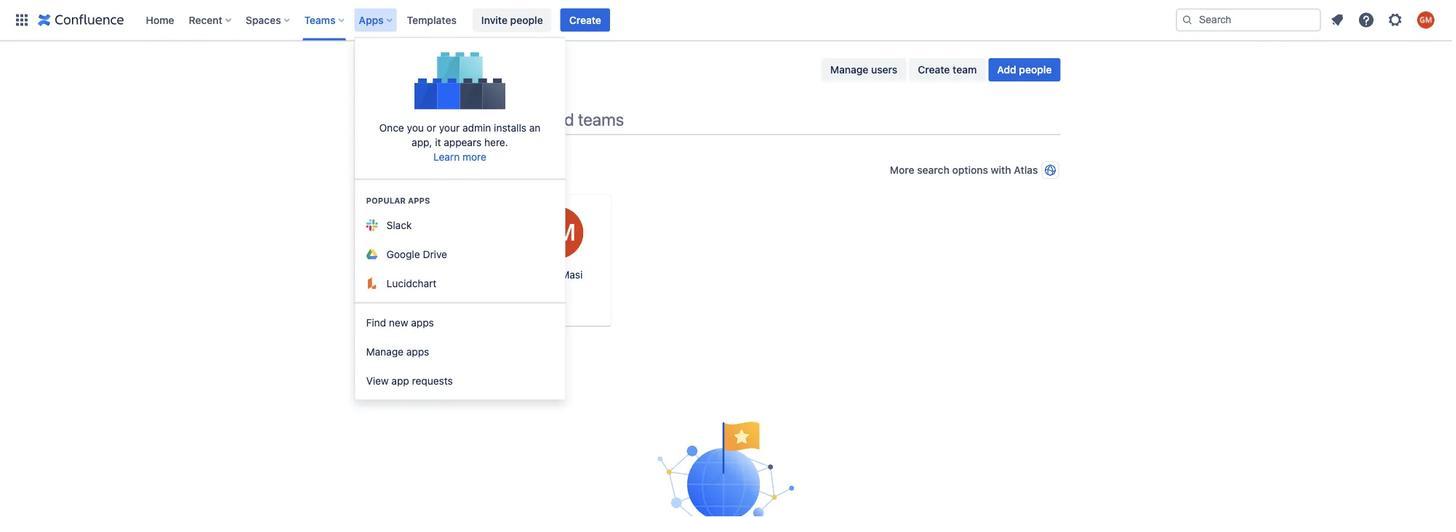 Task type: vqa. For each thing, say whether or not it's contained in the screenshot.
recently
no



Task type: describe. For each thing, give the bounding box(es) containing it.
apps for popular apps
[[408, 196, 430, 205]]

installs
[[494, 121, 527, 133]]

for
[[467, 109, 487, 129]]

2 horizontal spatial teams
[[578, 109, 624, 129]]

more search options with atlas button
[[888, 159, 1061, 182]]

lucidchart
[[386, 277, 437, 289]]

add people button inside 'people' element
[[409, 287, 481, 310]]

googledriveapp logo image
[[366, 249, 378, 259]]

templates
[[407, 14, 457, 26]]

find new apps
[[366, 316, 434, 328]]

0 vertical spatial and
[[447, 60, 475, 80]]

popular
[[366, 196, 406, 205]]

slack button
[[354, 211, 565, 240]]

help icon image
[[1358, 11, 1375, 29]]

your profile and preferences image
[[1417, 11, 1435, 29]]

app
[[392, 374, 409, 386]]

add people inside 'people' element
[[418, 292, 472, 304]]

manage for manage users
[[830, 64, 868, 76]]

Search field
[[1176, 8, 1321, 32]]

people for the invite people button
[[510, 14, 543, 26]]

group containing slack
[[354, 179, 565, 302]]

atlas image
[[1045, 164, 1056, 176]]

invite people button
[[473, 8, 552, 32]]

teams
[[304, 14, 336, 26]]

people and teams
[[392, 60, 525, 80]]

search
[[917, 164, 950, 176]]

home
[[146, 14, 174, 26]]

banner containing home
[[0, 0, 1452, 41]]

slack
[[386, 219, 412, 231]]

create team button
[[909, 58, 986, 81]]

1 horizontal spatial add people button
[[988, 58, 1061, 81]]

search for people and teams
[[410, 109, 624, 129]]

spaces button
[[241, 8, 296, 32]]

manage apps
[[366, 345, 429, 357]]

create for create
[[569, 14, 601, 26]]

your teams
[[392, 350, 446, 362]]

teammate
[[433, 269, 480, 281]]

people element
[[392, 195, 1061, 326]]

drive
[[423, 248, 447, 260]]

more
[[462, 151, 486, 163]]

you
[[407, 121, 424, 133]]

google
[[386, 248, 420, 260]]

people for the rightmost add people button
[[1019, 64, 1052, 76]]

manage users link
[[821, 58, 906, 81]]

settings icon image
[[1387, 11, 1404, 29]]

here.
[[484, 136, 508, 148]]

it
[[435, 136, 441, 148]]

app,
[[412, 136, 432, 148]]



Task type: locate. For each thing, give the bounding box(es) containing it.
1 horizontal spatial add
[[997, 64, 1016, 76]]

people right "invite"
[[510, 14, 543, 26]]

view
[[366, 374, 389, 386]]

giulia masi link
[[504, 195, 611, 326]]

manage
[[830, 64, 868, 76], [366, 345, 404, 357]]

apps up view app requests
[[406, 345, 429, 357]]

2 vertical spatial teams
[[416, 350, 446, 362]]

teams
[[479, 60, 525, 80], [578, 109, 624, 129], [416, 350, 446, 362]]

0 horizontal spatial and
[[447, 60, 475, 80]]

view app requests
[[366, 374, 453, 386]]

manage left users
[[830, 64, 868, 76]]

google drive
[[386, 248, 447, 260]]

learn more link
[[433, 151, 486, 163]]

add people button right team
[[988, 58, 1061, 81]]

create for create team
[[918, 64, 950, 76]]

1 vertical spatial your
[[392, 350, 414, 362]]

google drive link
[[354, 240, 565, 269]]

people inside global "element"
[[510, 14, 543, 26]]

people down teammate
[[439, 292, 472, 304]]

view app requests link
[[354, 366, 565, 395]]

an
[[529, 121, 541, 133]]

0 vertical spatial apps
[[408, 196, 430, 205]]

apps inside manage apps link
[[406, 345, 429, 357]]

and
[[447, 60, 475, 80], [546, 109, 574, 129]]

group containing find new apps
[[354, 302, 565, 400]]

users
[[871, 64, 898, 76]]

1 horizontal spatial create
[[918, 64, 950, 76]]

apps up slack
[[408, 196, 430, 205]]

admin
[[462, 121, 491, 133]]

add people button down your teammate
[[409, 287, 481, 310]]

0 vertical spatial add people button
[[988, 58, 1061, 81]]

search image
[[1182, 14, 1193, 26]]

people up here.
[[491, 109, 542, 129]]

popular apps
[[366, 196, 430, 205]]

your
[[439, 121, 460, 133]]

1 vertical spatial add people
[[418, 292, 472, 304]]

1 vertical spatial manage
[[366, 345, 404, 357]]

0 vertical spatial add
[[997, 64, 1016, 76]]

giulia
[[532, 269, 558, 281]]

manage for manage apps
[[366, 345, 404, 357]]

and right 'an'
[[546, 109, 574, 129]]

once you or your admin installs an app, it appears here. learn more
[[379, 121, 541, 163]]

create link
[[560, 8, 610, 32]]

0 horizontal spatial add
[[418, 292, 437, 304]]

0 horizontal spatial manage
[[366, 345, 404, 357]]

with
[[991, 164, 1011, 176]]

add people
[[997, 64, 1052, 76], [418, 292, 472, 304]]

0 vertical spatial manage
[[830, 64, 868, 76]]

invite
[[481, 14, 508, 26]]

templates link
[[403, 8, 461, 32]]

0 horizontal spatial teams
[[416, 350, 446, 362]]

appswitcher icon image
[[13, 11, 31, 29]]

create inside global "element"
[[569, 14, 601, 26]]

global element
[[9, 0, 1173, 40]]

create team
[[918, 64, 977, 76]]

create inside button
[[918, 64, 950, 76]]

apps button
[[354, 8, 398, 32]]

banner
[[0, 0, 1452, 41]]

add right team
[[997, 64, 1016, 76]]

apps for manage apps
[[406, 345, 429, 357]]

1 group from the top
[[354, 179, 565, 302]]

1 horizontal spatial and
[[546, 109, 574, 129]]

0 horizontal spatial add people
[[418, 292, 472, 304]]

1 vertical spatial create
[[918, 64, 950, 76]]

teams button
[[300, 8, 350, 32]]

options
[[952, 164, 988, 176]]

add people down your teammate
[[418, 292, 472, 304]]

apps inside find new apps link
[[411, 316, 434, 328]]

recent
[[189, 14, 222, 26]]

1 horizontal spatial add people
[[997, 64, 1052, 76]]

1 vertical spatial add people button
[[409, 287, 481, 310]]

2 vertical spatial apps
[[406, 345, 429, 357]]

teams up requests
[[416, 350, 446, 362]]

1 vertical spatial add
[[418, 292, 437, 304]]

manage apps link
[[354, 337, 565, 366]]

search
[[410, 109, 463, 129]]

learn
[[433, 151, 460, 163]]

invite people
[[481, 14, 543, 26]]

add
[[997, 64, 1016, 76], [418, 292, 437, 304]]

recent button
[[184, 8, 237, 32]]

0 vertical spatial teams
[[479, 60, 525, 80]]

your up app
[[392, 350, 414, 362]]

lucidchartapp logo image
[[366, 277, 378, 289]]

apps
[[408, 196, 430, 205], [411, 316, 434, 328], [406, 345, 429, 357]]

your inside 'people' element
[[409, 269, 431, 281]]

add inside 'people' element
[[418, 292, 437, 304]]

your
[[409, 269, 431, 281], [392, 350, 414, 362]]

0 vertical spatial create
[[569, 14, 601, 26]]

1 vertical spatial and
[[546, 109, 574, 129]]

add for the rightmost add people button
[[997, 64, 1016, 76]]

2 group from the top
[[354, 302, 565, 400]]

or
[[427, 121, 436, 133]]

manage users
[[830, 64, 898, 76]]

team
[[953, 64, 977, 76]]

your for your teams
[[392, 350, 414, 362]]

your down google drive
[[409, 269, 431, 281]]

0 vertical spatial add people
[[997, 64, 1052, 76]]

more
[[890, 164, 914, 176]]

spaces
[[246, 14, 281, 26]]

0 horizontal spatial add people button
[[409, 287, 481, 310]]

add down lucidchart
[[418, 292, 437, 304]]

apps
[[359, 14, 384, 26]]

people
[[392, 60, 443, 80]]

add for add people button in the 'people' element
[[418, 292, 437, 304]]

find new apps link
[[354, 308, 565, 337]]

teams down "invite"
[[479, 60, 525, 80]]

1 vertical spatial apps
[[411, 316, 434, 328]]

apps right 'new'
[[411, 316, 434, 328]]

manage inside group
[[366, 345, 404, 357]]

giulia masi
[[532, 269, 583, 281]]

notification icon image
[[1329, 11, 1346, 29]]

1 horizontal spatial teams
[[479, 60, 525, 80]]

confluence image
[[38, 11, 124, 29], [38, 11, 124, 29]]

your for your teammate
[[409, 269, 431, 281]]

add people button
[[988, 58, 1061, 81], [409, 287, 481, 310]]

masi
[[561, 269, 583, 281]]

1 vertical spatial teams
[[578, 109, 624, 129]]

atlas
[[1014, 164, 1038, 176]]

slackforatlassianapp logo image
[[366, 219, 378, 231]]

people right team
[[1019, 64, 1052, 76]]

new
[[389, 316, 408, 328]]

once
[[379, 121, 404, 133]]

find
[[366, 316, 386, 328]]

0 vertical spatial your
[[409, 269, 431, 281]]

create
[[569, 14, 601, 26], [918, 64, 950, 76]]

0 horizontal spatial create
[[569, 14, 601, 26]]

people for add people button in the 'people' element
[[439, 292, 472, 304]]

more search options with atlas
[[890, 164, 1038, 176]]

1 horizontal spatial manage
[[830, 64, 868, 76]]

add people right team
[[997, 64, 1052, 76]]

appears
[[444, 136, 482, 148]]

people
[[510, 14, 543, 26], [1019, 64, 1052, 76], [491, 109, 542, 129], [439, 292, 472, 304]]

home link
[[141, 8, 179, 32]]

group
[[354, 179, 565, 302], [354, 302, 565, 400]]

teams right 'an'
[[578, 109, 624, 129]]

lucidchart link
[[354, 269, 565, 298]]

requests
[[412, 374, 453, 386]]

manage up view
[[366, 345, 404, 357]]

your teammate
[[409, 269, 480, 281]]

and right people
[[447, 60, 475, 80]]



